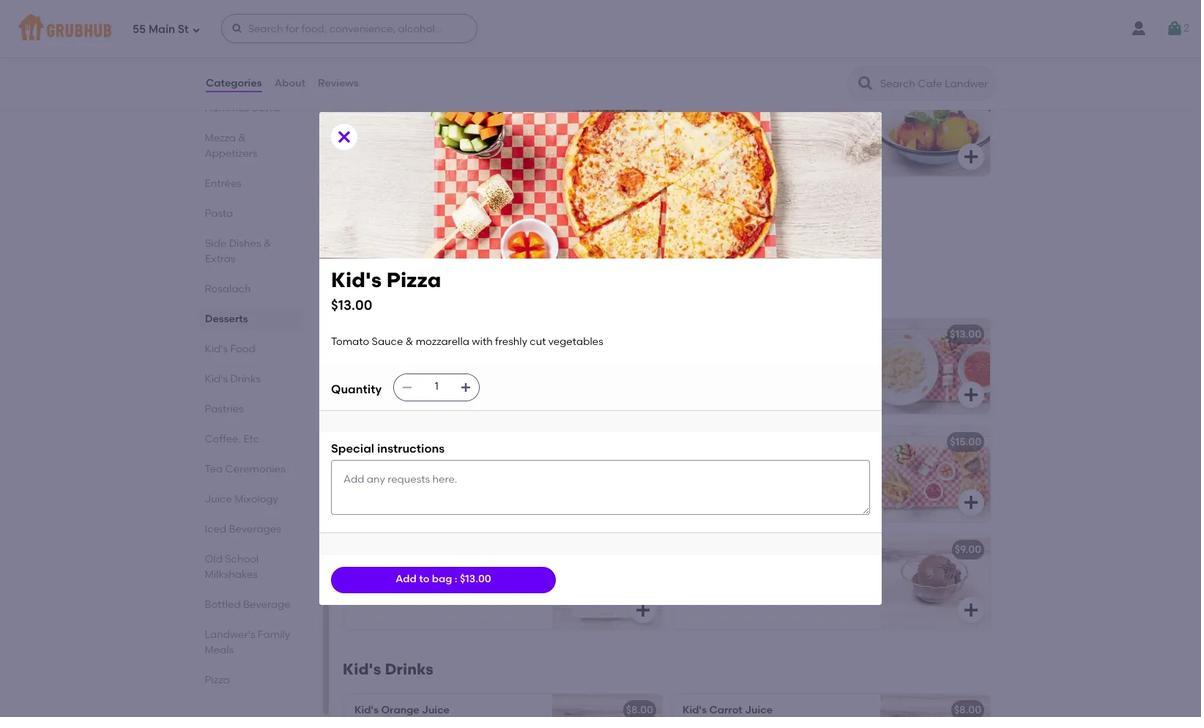 Task type: locate. For each thing, give the bounding box(es) containing it.
1 vertical spatial mozzarella
[[439, 349, 493, 362]]

cream, down ice
[[401, 141, 436, 153]]

with french fries, ketchup,  and freshly cut vegetables
[[355, 457, 508, 484]]

1 horizontal spatial and
[[836, 472, 856, 484]]

mango
[[683, 111, 718, 123]]

served inside fried halloumi cheese served with a side of vegetables
[[465, 565, 500, 577]]

ice left (2
[[683, 544, 698, 556]]

food up kid's pizza
[[385, 284, 424, 303]]

tea
[[205, 463, 223, 476]]

2 vertical spatial pizza
[[205, 674, 230, 687]]

ice down whipped
[[355, 198, 370, 210]]

meals
[[205, 644, 234, 657]]

family
[[258, 629, 291, 641]]

fries, inside two mini hamburgers in sesame buns with french fries, ketchup and freshly cut vegetables
[[767, 472, 791, 484]]

0 vertical spatial fries,
[[417, 457, 440, 469]]

vanilla
[[355, 126, 388, 138]]

pizza down the kid's pizza $13.00
[[381, 328, 408, 341]]

1 vertical spatial kid's drinks
[[343, 660, 434, 679]]

tomato up quantity
[[331, 336, 370, 348]]

served down the tomato,
[[683, 379, 717, 391]]

0 horizontal spatial pasta
[[205, 207, 234, 220]]

0 vertical spatial and
[[488, 457, 508, 469]]

1 horizontal spatial desserts
[[343, 46, 409, 65]]

categories
[[206, 77, 262, 89]]

0 horizontal spatial cream
[[373, 198, 407, 210]]

1 vertical spatial kid's food
[[205, 343, 256, 355]]

pizza tab
[[205, 673, 297, 688]]

ice
[[390, 126, 405, 138]]

halloumi
[[381, 544, 427, 556]]

0 vertical spatial landwer's
[[205, 86, 256, 99]]

$9.00 for $13.00
[[955, 544, 982, 556]]

svg image for $15.00
[[963, 494, 981, 512]]

0 horizontal spatial served
[[465, 565, 500, 577]]

0 vertical spatial served
[[683, 379, 717, 391]]

quantity
[[331, 383, 382, 396]]

1 horizontal spatial food
[[385, 284, 424, 303]]

1 $8.00 from the left
[[626, 704, 654, 717]]

1 vertical spatial landwer's
[[205, 629, 256, 641]]

cream left (2
[[701, 544, 736, 556]]

Input item quantity number field
[[421, 374, 453, 401]]

0 vertical spatial kid's food
[[343, 284, 424, 303]]

instructions
[[377, 442, 445, 456]]

1 vertical spatial food
[[231, 343, 256, 355]]

0 horizontal spatial juice
[[205, 493, 233, 506]]

dessert waffle image
[[553, 81, 663, 176]]

vegetables
[[549, 336, 604, 348], [408, 364, 463, 376], [408, 472, 463, 484], [736, 487, 791, 499], [390, 579, 445, 592]]

1 vertical spatial pizza
[[381, 328, 408, 341]]

freshly inside two mini hamburgers in sesame buns with french fries, ketchup and freshly cut vegetables
[[683, 487, 715, 499]]

kid's drinks up the pastries
[[205, 373, 261, 386]]

scoops)
[[750, 544, 791, 556]]

landwer's up hummus
[[205, 86, 256, 99]]

pasta up the tomato,
[[683, 349, 712, 362]]

reviews button
[[317, 57, 360, 110]]

with inside fried halloumi cheese served with a side of vegetables
[[502, 565, 523, 577]]

syrup,
[[498, 126, 528, 138]]

1 landwer's from the top
[[205, 86, 256, 99]]

juice inside tab
[[205, 493, 233, 506]]

0 horizontal spatial drinks
[[231, 373, 261, 386]]

reviews
[[318, 77, 359, 89]]

juice right carrot
[[745, 704, 773, 717]]

1 vertical spatial waffle
[[410, 111, 442, 123]]

pizza inside tab
[[205, 674, 230, 687]]

desserts
[[343, 46, 409, 65], [205, 313, 248, 325]]

kid's inside the kid's pizza $13.00
[[331, 268, 382, 293]]

juice up iced
[[205, 493, 233, 506]]

cream for scoop
[[373, 198, 407, 210]]

sauce inside pasta with sauce of your choice: tomato, cream, butter, oil, rosé served with vegetables
[[739, 349, 771, 362]]

mozzarella inside tomato sauce & mozzarella with freshly cut vegetables
[[439, 349, 493, 362]]

fries,
[[417, 457, 440, 469], [767, 472, 791, 484]]

sauce up cream,
[[739, 349, 771, 362]]

0 vertical spatial pizza
[[387, 268, 441, 293]]

cream,
[[408, 126, 443, 138], [401, 141, 436, 153]]

+
[[523, 111, 529, 123]]

0 horizontal spatial food
[[231, 343, 256, 355]]

and right "ketchup,"
[[488, 457, 508, 469]]

0 horizontal spatial fries,
[[417, 457, 440, 469]]

kid's drinks
[[205, 373, 261, 386], [343, 660, 434, 679]]

1 horizontal spatial $8.00
[[955, 704, 982, 717]]

$8.00 for kid's carrot juice
[[955, 704, 982, 717]]

0 horizontal spatial kid's drinks
[[205, 373, 261, 386]]

0 vertical spatial tomato
[[331, 336, 370, 348]]

freshly
[[496, 336, 528, 348], [355, 364, 387, 376], [355, 472, 387, 484], [683, 487, 715, 499]]

of inside pasta with sauce of your choice: tomato, cream, butter, oil, rosé served with vegetables
[[773, 349, 783, 362]]

Special instructions text field
[[331, 460, 871, 515]]

tea ceremonies tab
[[205, 462, 297, 477]]

dessert waffle
[[355, 90, 428, 103]]

1 vertical spatial cream
[[701, 544, 736, 556]]

juice right orange at the left
[[422, 704, 450, 717]]

1 $9.00 from the top
[[955, 90, 982, 103]]

$13.00 inside the kid's pizza $13.00
[[331, 297, 373, 314]]

with inside 4 pieces of waffle with chocolate + vanilla ice cream, chocolate syrup, whipped cream, strawberry
[[445, 111, 466, 123]]

food up kid's drinks tab
[[231, 343, 256, 355]]

kid's food tab
[[205, 342, 297, 357]]

dishes
[[229, 237, 261, 250]]

of
[[398, 111, 408, 123], [822, 111, 832, 123], [773, 349, 783, 362], [377, 579, 387, 592]]

0 vertical spatial $9.00
[[955, 90, 982, 103]]

pasta inside tab
[[205, 207, 234, 220]]

ice cream (2 scoops) image
[[881, 534, 991, 630]]

pizza inside the kid's pizza $13.00
[[387, 268, 441, 293]]

kid's
[[331, 268, 382, 293], [343, 284, 381, 303], [355, 328, 379, 341], [205, 343, 228, 355], [205, 373, 228, 386], [355, 436, 379, 449], [355, 544, 379, 556], [343, 660, 381, 679], [355, 704, 379, 717], [683, 704, 707, 717]]

desserts up "dessert"
[[343, 46, 409, 65]]

rosalach tab
[[205, 281, 297, 297]]

search icon image
[[857, 75, 875, 92]]

mozzarella
[[416, 336, 470, 348], [439, 349, 493, 362]]

1 horizontal spatial ice
[[683, 544, 698, 556]]

1 vertical spatial $9.00
[[955, 544, 982, 556]]

pasta inside pasta with sauce of your choice: tomato, cream, butter, oil, rosé served with vegetables
[[683, 349, 712, 362]]

iced
[[205, 523, 227, 536]]

0 vertical spatial food
[[385, 284, 424, 303]]

0 vertical spatial desserts
[[343, 46, 409, 65]]

pizza down meals
[[205, 674, 230, 687]]

1 vertical spatial ice
[[683, 544, 698, 556]]

mixology
[[235, 493, 279, 506]]

1 vertical spatial drinks
[[385, 660, 434, 679]]

butter,
[[766, 364, 799, 376]]

drinks up kid's orange juice
[[385, 660, 434, 679]]

0 vertical spatial cream,
[[408, 126, 443, 138]]

& inside the side dishes & extras
[[264, 237, 272, 250]]

of right side
[[377, 579, 387, 592]]

1 vertical spatial tomato sauce & mozzarella with freshly cut vegetables
[[355, 349, 517, 376]]

svg image for $12.00
[[635, 148, 652, 166]]

kid's food inside tab
[[205, 343, 256, 355]]

cream
[[373, 198, 407, 210], [701, 544, 736, 556]]

berries
[[683, 126, 717, 138]]

of right "array"
[[822, 111, 832, 123]]

dessert
[[355, 90, 393, 103]]

pastries tab
[[205, 402, 297, 417]]

drinks inside tab
[[231, 373, 261, 386]]

desserts inside tab
[[205, 313, 248, 325]]

tomato sauce & mozzarella with freshly cut vegetables down kid's pizza
[[355, 349, 517, 376]]

drinks down kid's food tab
[[231, 373, 261, 386]]

1 horizontal spatial served
[[683, 379, 717, 391]]

$8.00
[[626, 704, 654, 717], [955, 704, 982, 717]]

1 horizontal spatial kid's drinks
[[343, 660, 434, 679]]

with inside pasta with sauce of your choice: tomato, cream, butter, oil, rosé served with vegetables
[[714, 349, 737, 362]]

1 vertical spatial pasta
[[683, 349, 712, 362]]

0 horizontal spatial kid's food
[[205, 343, 256, 355]]

1 horizontal spatial with
[[714, 349, 737, 362]]

1 horizontal spatial juice
[[422, 704, 450, 717]]

cut inside tomato sauce & mozzarella with freshly cut vegetables
[[389, 364, 406, 376]]

scoop)
[[471, 198, 507, 210]]

0 vertical spatial ice
[[355, 198, 370, 210]]

2 landwer's from the top
[[205, 629, 256, 641]]

kid's drinks up orange at the left
[[343, 660, 434, 679]]

tomato sauce & mozzarella with freshly cut vegetables
[[331, 336, 604, 348], [355, 349, 517, 376]]

0 horizontal spatial with
[[355, 457, 378, 469]]

0 vertical spatial cream
[[373, 198, 407, 210]]

mango perfume (v) image
[[881, 81, 991, 176]]

and down sesame
[[836, 472, 856, 484]]

kid's halloumi sticks image
[[553, 534, 663, 630]]

fried
[[355, 565, 380, 577]]

cream left scoop at the left top of page
[[373, 198, 407, 210]]

0 vertical spatial kid's drinks
[[205, 373, 261, 386]]

a
[[525, 565, 532, 577]]

2 $9.00 from the top
[[955, 544, 982, 556]]

4 pieces of waffle with chocolate + vanilla ice cream, chocolate syrup, whipped cream, strawberry
[[355, 111, 529, 153]]

kid's food up kid's pizza
[[343, 284, 424, 303]]

landwer's
[[205, 86, 256, 99], [205, 629, 256, 641]]

svg image inside 2 button
[[1167, 20, 1184, 37]]

waffle right "dessert"
[[395, 90, 428, 103]]

side
[[205, 237, 227, 250]]

ceremonies
[[226, 463, 286, 476]]

2 button
[[1167, 15, 1190, 42]]

of up ice
[[398, 111, 408, 123]]

1 horizontal spatial pasta
[[683, 349, 712, 362]]

0 vertical spatial with
[[714, 349, 737, 362]]

kid's halloumi sticks
[[355, 544, 459, 556]]

svg image
[[192, 25, 201, 34], [635, 148, 652, 166], [402, 381, 414, 393], [963, 386, 981, 404], [963, 494, 981, 512], [963, 602, 981, 619]]

cream,
[[726, 364, 764, 376]]

1 vertical spatial fries,
[[767, 472, 791, 484]]

vegetables inside two mini hamburgers in sesame buns with french fries, ketchup and freshly cut vegetables
[[736, 487, 791, 499]]

&
[[239, 132, 247, 144], [264, 237, 272, 250], [406, 336, 414, 348], [429, 349, 437, 362]]

1 horizontal spatial fries,
[[767, 472, 791, 484]]

tomato
[[331, 336, 370, 348], [355, 349, 393, 362]]

landwer's inside "landwer's family meals"
[[205, 629, 256, 641]]

landwer's inside landwer's hummus bowls
[[205, 86, 256, 99]]

0 vertical spatial pasta
[[205, 207, 234, 220]]

strawberry
[[438, 141, 491, 153]]

1 horizontal spatial cream
[[701, 544, 736, 556]]

with inside pasta with sauce of your choice: tomato, cream, butter, oil, rosé served with vegetables
[[720, 379, 741, 391]]

kid's food
[[343, 284, 424, 303], [205, 343, 256, 355]]

chocolate
[[468, 111, 521, 123]]

& up appetizers
[[239, 132, 247, 144]]

mango sorbet with an array of berries
[[683, 111, 832, 138]]

cut inside two mini hamburgers in sesame buns with french fries, ketchup and freshly cut vegetables
[[718, 487, 734, 499]]

pasta tab
[[205, 206, 297, 221]]

pasta up side
[[205, 207, 234, 220]]

& inside tomato sauce & mozzarella with freshly cut vegetables
[[429, 349, 437, 362]]

desserts down the "rosalach"
[[205, 313, 248, 325]]

0 vertical spatial mozzarella
[[416, 336, 470, 348]]

entrées tab
[[205, 176, 297, 191]]

pizza up kid's pizza
[[387, 268, 441, 293]]

ice cream scoop (two scoop)
[[355, 198, 507, 210]]

milkshakes
[[205, 569, 258, 581]]

oil,
[[801, 364, 817, 376]]

waffle down 'dessert waffle'
[[410, 111, 442, 123]]

with down "special" at bottom
[[355, 457, 378, 469]]

landwer's up meals
[[205, 629, 256, 641]]

(two
[[444, 198, 468, 210]]

with up cream,
[[714, 349, 737, 362]]

tomato sauce & mozzarella with freshly cut vegetables up input item quantity number field
[[331, 336, 604, 348]]

& up input item quantity number field
[[429, 349, 437, 362]]

$9.00 for $12.00
[[955, 90, 982, 103]]

kid's food up kid's drinks tab
[[205, 343, 256, 355]]

juice
[[205, 493, 233, 506], [422, 704, 450, 717], [745, 704, 773, 717]]

and
[[488, 457, 508, 469], [836, 472, 856, 484]]

cheese
[[427, 565, 463, 577]]

with
[[714, 349, 737, 362], [355, 457, 378, 469]]

vegetables inside tomato sauce & mozzarella with freshly cut vegetables
[[408, 364, 463, 376]]

st
[[178, 22, 189, 36]]

sauce down kid's pizza
[[395, 349, 427, 362]]

ketchup,
[[442, 457, 486, 469]]

2 $8.00 from the left
[[955, 704, 982, 717]]

about button
[[274, 57, 306, 110]]

0 horizontal spatial and
[[488, 457, 508, 469]]

sesame
[[804, 457, 842, 469]]

1 vertical spatial desserts
[[205, 313, 248, 325]]

coffee,
[[205, 433, 242, 446]]

special instructions
[[331, 442, 445, 456]]

fries, down instructions
[[417, 457, 440, 469]]

sorbet
[[721, 111, 752, 123]]

0 horizontal spatial $8.00
[[626, 704, 654, 717]]

1 horizontal spatial kid's food
[[343, 284, 424, 303]]

pizza
[[387, 268, 441, 293], [381, 328, 408, 341], [205, 674, 230, 687]]

served right :
[[465, 565, 500, 577]]

1 vertical spatial served
[[465, 565, 500, 577]]

svg image
[[1167, 20, 1184, 37], [231, 23, 243, 34], [336, 129, 353, 146], [963, 148, 981, 166], [635, 226, 652, 244], [460, 381, 472, 393], [635, 602, 652, 619]]

fries, down hamburgers
[[767, 472, 791, 484]]

cream, right ice
[[408, 126, 443, 138]]

0 horizontal spatial ice
[[355, 198, 370, 210]]

2 horizontal spatial juice
[[745, 704, 773, 717]]

1 vertical spatial with
[[355, 457, 378, 469]]

ice
[[355, 198, 370, 210], [683, 544, 698, 556]]

0 horizontal spatial desserts
[[205, 313, 248, 325]]

tomato down kid's pizza
[[355, 349, 393, 362]]

of up butter,
[[773, 349, 783, 362]]

0 vertical spatial drinks
[[231, 373, 261, 386]]

& right dishes
[[264, 237, 272, 250]]

1 vertical spatial and
[[836, 472, 856, 484]]

$8.00 for kid's orange juice
[[626, 704, 654, 717]]



Task type: describe. For each thing, give the bounding box(es) containing it.
halloumi
[[382, 565, 425, 577]]

1 vertical spatial tomato
[[355, 349, 393, 362]]

main navigation navigation
[[0, 0, 1202, 57]]

coffee, etc
[[205, 433, 260, 446]]

beverage
[[244, 599, 291, 611]]

landwer's hummus bowls tab
[[205, 85, 297, 116]]

and inside two mini hamburgers in sesame buns with french fries, ketchup and freshly cut vegetables
[[836, 472, 856, 484]]

svg image for $13.00
[[963, 386, 981, 404]]

$15.00
[[951, 436, 982, 449]]

whipped
[[355, 141, 398, 153]]

with inside mango sorbet with an array of berries
[[755, 111, 776, 123]]

mezza & appetizers tab
[[205, 130, 297, 161]]

chocolate
[[445, 126, 496, 138]]

55
[[133, 22, 146, 36]]

kid's pizza image
[[553, 319, 663, 414]]

your
[[785, 349, 807, 362]]

iced beverages tab
[[205, 522, 297, 537]]

french
[[380, 457, 414, 469]]

pasta with sauce of your choice: tomato, cream, butter, oil, rosé served with vegetables
[[683, 349, 848, 391]]

to
[[419, 573, 430, 586]]

cream for (2
[[701, 544, 736, 556]]

with inside with french fries, ketchup,  and freshly cut vegetables
[[355, 457, 378, 469]]

and inside with french fries, ketchup,  and freshly cut vegetables
[[488, 457, 508, 469]]

(2
[[738, 544, 748, 556]]

ketchup
[[793, 472, 834, 484]]

carrot
[[710, 704, 743, 717]]

beverages
[[229, 523, 282, 536]]

ice for ice cream (2 scoops)
[[683, 544, 698, 556]]

landwer's family meals
[[205, 629, 291, 657]]

ice for ice cream scoop (two scoop)
[[355, 198, 370, 210]]

kid's chicken tenders
[[355, 436, 464, 449]]

& down the kid's pizza $13.00
[[406, 336, 414, 348]]

juice for kid's carrot juice
[[745, 704, 773, 717]]

about
[[275, 77, 306, 89]]

freshly inside tomato sauce & mozzarella with freshly cut vegetables
[[355, 364, 387, 376]]

bottled beverage
[[205, 599, 291, 611]]

extras
[[205, 253, 236, 265]]

bottled beverage tab
[[205, 597, 297, 613]]

Search Cafe Landwer search field
[[879, 77, 992, 91]]

1 horizontal spatial drinks
[[385, 660, 434, 679]]

pizza for kid's pizza
[[381, 328, 408, 341]]

tomato,
[[683, 364, 724, 376]]

with inside two mini hamburgers in sesame buns with french fries, ketchup and freshly cut vegetables
[[710, 472, 730, 484]]

scoop
[[410, 198, 442, 210]]

side dishes & extras tab
[[205, 236, 297, 267]]

juice mixology
[[205, 493, 279, 506]]

juice for kid's orange juice
[[422, 704, 450, 717]]

entrées
[[205, 177, 242, 190]]

appetizers
[[205, 147, 258, 160]]

kid's carrot juice image
[[881, 695, 991, 718]]

desserts tab
[[205, 311, 297, 327]]

an
[[778, 111, 791, 123]]

two
[[683, 457, 703, 469]]

pieces
[[363, 111, 395, 123]]

vegetables inside with french fries, ketchup,  and freshly cut vegetables
[[408, 472, 463, 484]]

ice cream (2 scoops)
[[683, 544, 791, 556]]

landwer's family meals tab
[[205, 627, 297, 658]]

kid's orange juice image
[[553, 695, 663, 718]]

landwer's for bowls
[[205, 86, 256, 99]]

rosalach
[[205, 283, 251, 295]]

array
[[794, 111, 820, 123]]

mezza & appetizers
[[205, 132, 258, 160]]

old school milkshakes
[[205, 553, 259, 581]]

kid's sliders image
[[881, 427, 991, 522]]

waffle inside 4 pieces of waffle with chocolate + vanilla ice cream, chocolate syrup, whipped cream, strawberry
[[410, 111, 442, 123]]

of inside mango sorbet with an array of berries
[[822, 111, 832, 123]]

chicken
[[381, 436, 423, 449]]

old school milkshakes tab
[[205, 552, 297, 583]]

vegetables inside fried halloumi cheese served with a side of vegetables
[[390, 579, 445, 592]]

$6.00
[[626, 196, 653, 209]]

fried halloumi cheese served with a side of vegetables
[[355, 565, 532, 592]]

categories button
[[205, 57, 263, 110]]

old
[[205, 553, 223, 566]]

svg image inside main navigation navigation
[[192, 25, 201, 34]]

add to bag : $13.00
[[396, 573, 491, 586]]

with inside tomato sauce & mozzarella with freshly cut vegetables
[[496, 349, 517, 362]]

juice mixology tab
[[205, 492, 297, 507]]

school
[[226, 553, 259, 566]]

in
[[792, 457, 801, 469]]

landwer's for meals
[[205, 629, 256, 641]]

main
[[149, 22, 175, 36]]

:
[[455, 573, 458, 586]]

sauce inside tomato sauce & mozzarella with freshly cut vegetables
[[395, 349, 427, 362]]

tenders
[[425, 436, 464, 449]]

rosé
[[820, 364, 844, 376]]

2
[[1184, 22, 1190, 34]]

food inside tab
[[231, 343, 256, 355]]

kid's orange juice
[[355, 704, 450, 717]]

tea ceremonies
[[205, 463, 286, 476]]

of inside fried halloumi cheese served with a side of vegetables
[[377, 579, 387, 592]]

$12.00
[[623, 90, 654, 103]]

4
[[355, 111, 361, 123]]

freshly inside with french fries, ketchup,  and freshly cut vegetables
[[355, 472, 387, 484]]

of inside 4 pieces of waffle with chocolate + vanilla ice cream, chocolate syrup, whipped cream, strawberry
[[398, 111, 408, 123]]

landwer's hummus bowls
[[205, 86, 281, 114]]

mezza
[[205, 132, 236, 144]]

kid's chicken tenders image
[[553, 427, 663, 522]]

0 vertical spatial waffle
[[395, 90, 428, 103]]

& inside mezza & appetizers
[[239, 132, 247, 144]]

bag
[[432, 573, 453, 586]]

kid's drinks inside tab
[[205, 373, 261, 386]]

pasta for pasta with sauce of your choice: tomato, cream, butter, oil, rosé served with vegetables
[[683, 349, 712, 362]]

coffee, etc tab
[[205, 432, 297, 447]]

pizza for kid's pizza $13.00
[[387, 268, 441, 293]]

add
[[396, 573, 417, 586]]

orange
[[381, 704, 420, 717]]

svg image for $9.00
[[963, 602, 981, 619]]

french
[[733, 472, 765, 484]]

fries, inside with french fries, ketchup,  and freshly cut vegetables
[[417, 457, 440, 469]]

iced beverages
[[205, 523, 282, 536]]

kid's pasta image
[[881, 319, 991, 414]]

mini
[[705, 457, 726, 469]]

pastries
[[205, 403, 244, 416]]

0 vertical spatial tomato sauce & mozzarella with freshly cut vegetables
[[331, 336, 604, 348]]

sticks
[[429, 544, 459, 556]]

pasta for pasta
[[205, 207, 234, 220]]

kid's pizza $13.00
[[331, 268, 441, 314]]

hamburgers
[[729, 457, 790, 469]]

sauce down the kid's pizza $13.00
[[372, 336, 403, 348]]

served inside pasta with sauce of your choice: tomato, cream, butter, oil, rosé served with vegetables
[[683, 379, 717, 391]]

1 vertical spatial cream,
[[401, 141, 436, 153]]

kid's carrot juice
[[683, 704, 773, 717]]

two mini hamburgers in sesame buns with french fries, ketchup and freshly cut vegetables
[[683, 457, 856, 499]]

kid's drinks tab
[[205, 372, 297, 387]]

special
[[331, 442, 375, 456]]

cut inside with french fries, ketchup,  and freshly cut vegetables
[[389, 472, 406, 484]]

55 main st
[[133, 22, 189, 36]]

vegetables
[[743, 379, 799, 391]]



Task type: vqa. For each thing, say whether or not it's contained in the screenshot.
Kid's Pasta image svg image
yes



